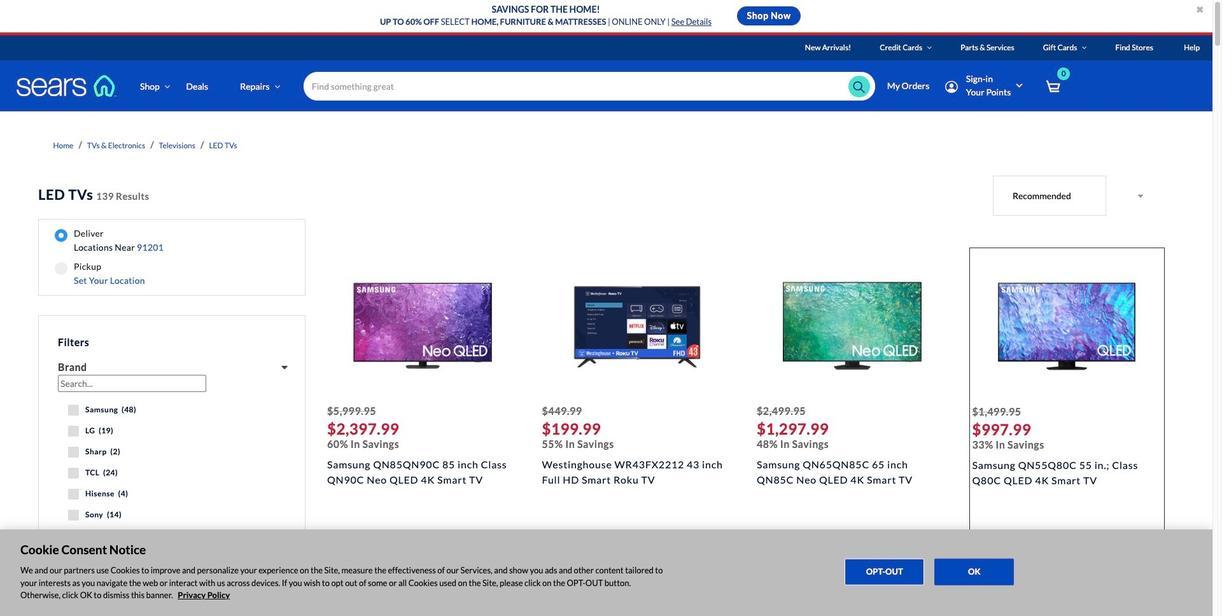 Task type: locate. For each thing, give the bounding box(es) containing it.
view cart image
[[1047, 80, 1061, 94]]

0 vertical spatial angle down image
[[1083, 44, 1088, 52]]

angle down image
[[1083, 44, 1088, 52], [165, 82, 170, 91]]

None checkbox
[[68, 426, 79, 437], [68, 489, 79, 500], [68, 510, 79, 521], [68, 552, 79, 563], [68, 426, 79, 437], [68, 489, 79, 500], [68, 510, 79, 521], [68, 552, 79, 563]]

1 horizontal spatial angle down image
[[928, 44, 933, 52]]

1 vertical spatial angle down image
[[165, 82, 170, 91]]

1 horizontal spatial angle down image
[[1083, 44, 1088, 52]]

None checkbox
[[68, 405, 79, 416], [68, 447, 79, 458], [68, 468, 79, 479], [68, 405, 79, 416], [68, 447, 79, 458], [68, 468, 79, 479]]

samsung qn65qn85c 65 inch qn85c neo qled 4k smart tv image
[[783, 257, 922, 396]]

banner
[[0, 35, 1223, 130]]

samsung qn55q80c 55 in.; class q80c qled 4k smart tv image
[[998, 257, 1137, 396]]

0 vertical spatial angle down image
[[928, 44, 933, 52]]

Search text field
[[304, 72, 876, 101]]

0 horizontal spatial angle down image
[[165, 82, 170, 91]]

1 vertical spatial angle down image
[[275, 82, 281, 91]]

angle down image
[[928, 44, 933, 52], [275, 82, 281, 91]]

settings image
[[946, 81, 958, 93]]

main content
[[0, 111, 1213, 617]]

0 horizontal spatial angle down image
[[275, 82, 281, 91]]

home image
[[16, 75, 118, 97]]



Task type: describe. For each thing, give the bounding box(es) containing it.
westinghouse wr43fx2212 43 inch full hd smart roku tv image
[[568, 257, 707, 396]]

samsung qn85qn90c 85 inch class qn90c neo qled 4k smart tv image
[[353, 257, 492, 396]]

advertisement element
[[363, 559, 826, 617]]

Search... text field
[[58, 375, 206, 392]]



